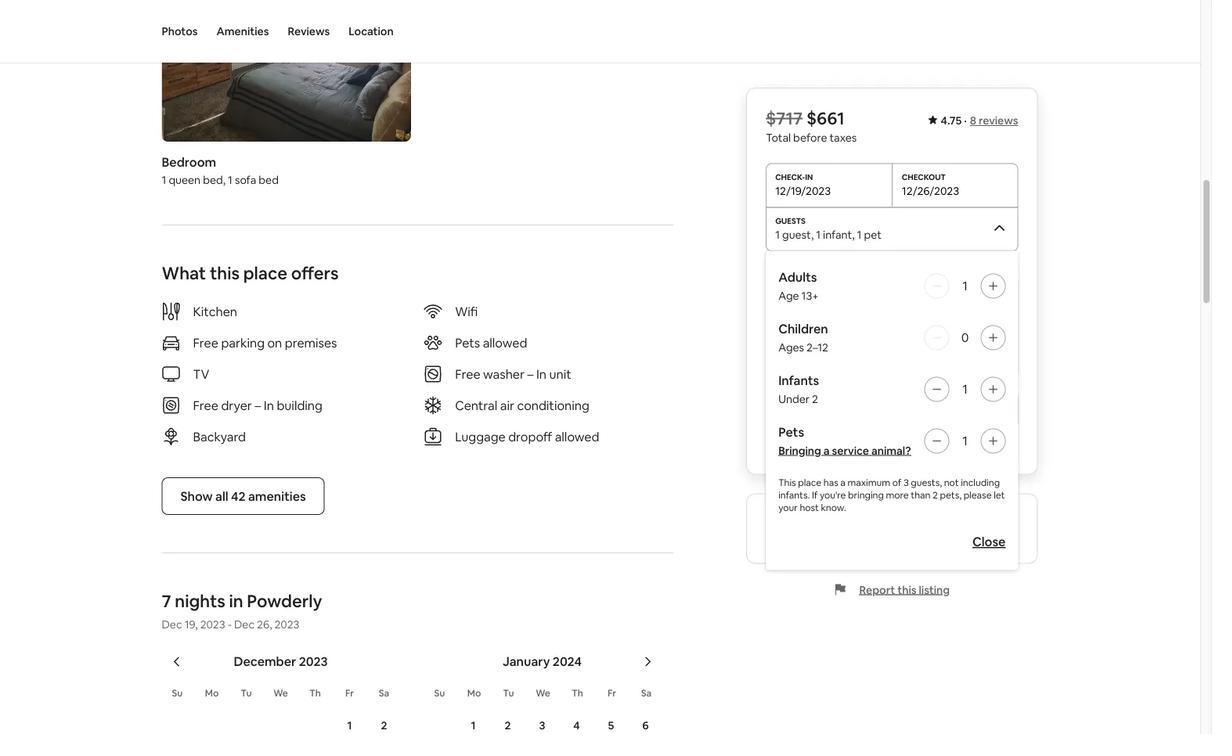 Task type: locate. For each thing, give the bounding box(es) containing it.
12/26/2023
[[902, 184, 960, 198]]

if
[[812, 489, 818, 501]]

0 horizontal spatial th
[[310, 688, 321, 701]]

1 vertical spatial this
[[766, 513, 791, 529]]

1 horizontal spatial fr
[[608, 688, 617, 701]]

0 horizontal spatial mo
[[205, 688, 219, 701]]

this up the infants.
[[779, 477, 797, 489]]

allowed
[[483, 336, 528, 352], [555, 430, 600, 446]]

1 button for december 2023
[[333, 710, 367, 735]]

0 vertical spatial pets
[[455, 336, 480, 352]]

0 horizontal spatial this
[[210, 263, 240, 285]]

1 horizontal spatial 1 button
[[456, 710, 491, 735]]

bedroom 1 queen bed, 1 sofa bed
[[162, 155, 279, 188]]

0 vertical spatial this
[[779, 477, 797, 489]]

2 button
[[367, 710, 402, 735], [491, 710, 525, 735]]

we up 3 button
[[536, 688, 551, 701]]

th down december 2023
[[310, 688, 321, 701]]

this place has a maximum of 3 guests, not including infants. if you're bringing more than 2 pets, please let your host know.
[[779, 477, 1006, 514]]

1 vertical spatial 3
[[539, 720, 546, 734]]

in for building
[[264, 398, 274, 414]]

3 right of
[[904, 477, 909, 489]]

this left 'listing'
[[898, 583, 917, 597]]

in left unit
[[537, 367, 547, 383]]

2–12
[[807, 340, 829, 355]]

a right is
[[805, 513, 812, 529]]

2023 right december
[[299, 654, 328, 670]]

before right cancel
[[948, 344, 977, 356]]

1 inside infants group
[[963, 382, 968, 398]]

0 horizontal spatial 1 button
[[333, 710, 367, 735]]

this for report
[[898, 583, 917, 597]]

free up central
[[455, 367, 481, 383]]

report
[[860, 583, 896, 597]]

0 horizontal spatial fr
[[346, 688, 354, 701]]

building
[[277, 398, 323, 414]]

all
[[216, 489, 228, 505]]

6
[[643, 720, 649, 734]]

premises
[[285, 336, 337, 352]]

this left is
[[766, 513, 791, 529]]

26,
[[257, 619, 272, 633]]

free for free parking on premises
[[193, 336, 219, 352]]

age
[[779, 289, 800, 303]]

please
[[964, 489, 992, 501]]

0
[[962, 330, 969, 346]]

what this place offers
[[162, 263, 339, 285]]

th up 4 button
[[572, 688, 584, 701]]

before down $661
[[794, 130, 828, 145]]

th
[[310, 688, 321, 701], [572, 688, 584, 701]]

reviews
[[288, 24, 330, 38]]

let
[[994, 489, 1006, 501]]

free for free dryer – in building
[[193, 398, 219, 414]]

1 fr from the left
[[346, 688, 354, 701]]

pets allowed
[[455, 336, 528, 352]]

0 horizontal spatial su
[[172, 688, 183, 701]]

3 left 4 at bottom left
[[539, 720, 546, 734]]

host
[[800, 502, 819, 514]]

1 we from the left
[[274, 688, 288, 701]]

dryer
[[221, 398, 252, 414]]

1 horizontal spatial sa
[[642, 688, 652, 701]]

bringing
[[779, 444, 822, 458]]

dec left 19,
[[162, 619, 182, 633]]

before
[[794, 130, 828, 145], [852, 344, 881, 356], [948, 344, 977, 356]]

2 sa from the left
[[642, 688, 652, 701]]

0 horizontal spatial we
[[274, 688, 288, 701]]

reviews button
[[288, 0, 330, 63]]

cancellation policies
[[766, 263, 863, 273]]

free for free washer – in unit
[[455, 367, 481, 383]]

a inside pets bringing a service animal?
[[824, 444, 830, 458]]

tv
[[193, 367, 210, 383]]

1 horizontal spatial before
[[852, 344, 881, 356]]

this
[[210, 263, 240, 285], [898, 583, 917, 597]]

in left building
[[264, 398, 274, 414]]

1 horizontal spatial tu
[[503, 688, 514, 701]]

policies
[[829, 263, 863, 273]]

1
[[162, 174, 166, 188], [228, 174, 233, 188], [776, 228, 780, 242], [817, 228, 821, 242], [858, 228, 862, 242], [963, 278, 968, 294], [963, 382, 968, 398], [963, 433, 968, 449], [347, 720, 352, 734], [471, 720, 476, 734]]

in
[[806, 356, 813, 368], [229, 591, 243, 613]]

0 horizontal spatial –
[[255, 398, 261, 414]]

None radio
[[992, 286, 1009, 304], [992, 323, 1009, 340], [992, 286, 1009, 304], [992, 323, 1009, 340]]

you're
[[820, 489, 847, 501]]

we down december 2023
[[274, 688, 288, 701]]

3 button
[[525, 710, 560, 735]]

bed,
[[203, 174, 226, 188]]

0 vertical spatial on
[[268, 336, 282, 352]]

$717 $661 total before taxes
[[766, 107, 857, 145]]

you
[[829, 442, 847, 456]]

this for this place has a maximum of 3 guests, not including infants. if you're bringing more than 2 pets, please let your host know.
[[779, 477, 797, 489]]

0 vertical spatial allowed
[[483, 336, 528, 352]]

0 vertical spatial in
[[806, 356, 813, 368]]

before up for
[[852, 344, 881, 356]]

3
[[904, 477, 909, 489], [539, 720, 546, 734]]

fr
[[346, 688, 354, 701], [608, 688, 617, 701]]

5 button
[[594, 710, 629, 735]]

1 vertical spatial place
[[799, 477, 822, 489]]

pets inside pets bringing a service animal?
[[779, 425, 805, 441]]

tu down december
[[241, 688, 252, 701]]

2 2 button from the left
[[491, 710, 525, 735]]

sa
[[379, 688, 390, 701], [642, 688, 652, 701]]

1 horizontal spatial in
[[537, 367, 547, 383]]

for
[[859, 356, 872, 368]]

charged
[[896, 442, 938, 456]]

on inside refundable free cancellation before dec 18. cancel before check-in on dec 19 for a partial refund.
[[815, 356, 826, 368]]

free
[[193, 336, 219, 352], [777, 344, 796, 356], [455, 367, 481, 383], [193, 398, 219, 414]]

0 horizontal spatial in
[[264, 398, 274, 414]]

infants under 2
[[779, 373, 820, 406]]

18.
[[903, 344, 914, 356]]

infants
[[779, 373, 820, 389]]

19
[[848, 356, 857, 368]]

a right for
[[874, 356, 879, 368]]

1 horizontal spatial we
[[536, 688, 551, 701]]

0 horizontal spatial in
[[229, 591, 243, 613]]

0 horizontal spatial allowed
[[483, 336, 528, 352]]

1 horizontal spatial 2 button
[[491, 710, 525, 735]]

free up tv
[[193, 336, 219, 352]]

tu down january on the bottom of page
[[503, 688, 514, 701]]

19,
[[185, 619, 198, 633]]

luggage dropoff allowed
[[455, 430, 600, 446]]

mo
[[205, 688, 219, 701], [468, 688, 481, 701]]

allowed up washer at the left of the page
[[483, 336, 528, 352]]

0 horizontal spatial pets
[[455, 336, 480, 352]]

guests,
[[911, 477, 943, 489]]

find.
[[841, 513, 867, 529]]

free left dryer
[[193, 398, 219, 414]]

1 horizontal spatial pets
[[779, 425, 805, 441]]

more
[[887, 489, 909, 501]]

– right washer at the left of the page
[[528, 367, 534, 383]]

before inside $717 $661 total before taxes
[[794, 130, 828, 145]]

0 vertical spatial 3
[[904, 477, 909, 489]]

allowed down conditioning on the bottom
[[555, 430, 600, 446]]

1 vertical spatial in
[[229, 591, 243, 613]]

2 1 button from the left
[[456, 710, 491, 735]]

refundable free cancellation before dec 18. cancel before check-in on dec 19 for a partial refund.
[[777, 325, 977, 368]]

0 vertical spatial in
[[537, 367, 547, 383]]

wifi
[[455, 304, 478, 320]]

0 horizontal spatial place
[[243, 263, 288, 285]]

place up the if
[[799, 477, 822, 489]]

1 button
[[333, 710, 367, 735], [456, 710, 491, 735]]

1 horizontal spatial mo
[[468, 688, 481, 701]]

free up check-
[[777, 344, 796, 356]]

4
[[574, 720, 580, 734]]

0 vertical spatial place
[[243, 263, 288, 285]]

2
[[812, 392, 819, 406], [933, 489, 938, 501], [381, 720, 387, 734], [505, 720, 511, 734]]

, left pet
[[853, 228, 855, 242]]

on right parking
[[268, 336, 282, 352]]

2 , from the left
[[853, 228, 855, 242]]

1 horizontal spatial th
[[572, 688, 584, 701]]

tu
[[241, 688, 252, 701], [503, 688, 514, 701]]

on down cancellation on the top
[[815, 356, 826, 368]]

this
[[779, 477, 797, 489], [766, 513, 791, 529]]

1 1 button from the left
[[333, 710, 367, 735]]

0 horizontal spatial before
[[794, 130, 828, 145]]

1 2 button from the left
[[367, 710, 402, 735]]

2 button for december 2023
[[367, 710, 402, 735]]

1 vertical spatial pets
[[779, 425, 805, 441]]

1 button for january 2024
[[456, 710, 491, 735]]

0 horizontal spatial tu
[[241, 688, 252, 701]]

a inside this place has a maximum of 3 guests, not including infants. if you're bringing more than 2 pets, please let your host know.
[[841, 477, 846, 489]]

1 vertical spatial in
[[264, 398, 274, 414]]

1 horizontal spatial this
[[898, 583, 917, 597]]

1 vertical spatial this
[[898, 583, 917, 597]]

in up - on the bottom of the page
[[229, 591, 243, 613]]

1 vertical spatial allowed
[[555, 430, 600, 446]]

0 horizontal spatial ,
[[812, 228, 814, 242]]

1 inside pets group
[[963, 433, 968, 449]]

1 horizontal spatial on
[[815, 356, 826, 368]]

january
[[503, 654, 550, 670]]

rare
[[815, 513, 838, 529]]

a left service
[[824, 444, 830, 458]]

1 tu from the left
[[241, 688, 252, 701]]

1 vertical spatial –
[[255, 398, 261, 414]]

0 horizontal spatial 3
[[539, 720, 546, 734]]

cancel
[[916, 344, 946, 356]]

what
[[162, 263, 206, 285]]

1 vertical spatial on
[[815, 356, 826, 368]]

1 horizontal spatial place
[[799, 477, 822, 489]]

1 horizontal spatial ,
[[853, 228, 855, 242]]

photos button
[[162, 0, 198, 63]]

1 horizontal spatial su
[[435, 688, 445, 701]]

in down '2–12'
[[806, 356, 813, 368]]

– for washer
[[528, 367, 534, 383]]

on
[[268, 336, 282, 352], [815, 356, 826, 368]]

1 horizontal spatial in
[[806, 356, 813, 368]]

refund.
[[911, 356, 942, 368]]

bedroom image
[[162, 0, 411, 142], [162, 0, 411, 142]]

2 we from the left
[[536, 688, 551, 701]]

pet
[[865, 228, 882, 242]]

0 horizontal spatial sa
[[379, 688, 390, 701]]

this inside this place has a maximum of 3 guests, not including infants. if you're bringing more than 2 pets, please let your host know.
[[779, 477, 797, 489]]

– right dryer
[[255, 398, 261, 414]]

a right has
[[841, 477, 846, 489]]

report this listing button
[[835, 583, 950, 597]]

1 horizontal spatial 3
[[904, 477, 909, 489]]

, left infant
[[812, 228, 814, 242]]

january 2024
[[503, 654, 582, 670]]

a inside refundable free cancellation before dec 18. cancel before check-in on dec 19 for a partial refund.
[[874, 356, 879, 368]]

dec right - on the bottom of the page
[[234, 619, 255, 633]]

place left offers
[[243, 263, 288, 285]]

adults age 13+
[[779, 270, 819, 303]]

dec left 19
[[828, 356, 846, 368]]

bed
[[259, 174, 279, 188]]

show all 42 amenities
[[181, 489, 306, 505]]

1 mo from the left
[[205, 688, 219, 701]]

0 horizontal spatial 2 button
[[367, 710, 402, 735]]

0 vertical spatial –
[[528, 367, 534, 383]]

2 button for january 2024
[[491, 710, 525, 735]]

1 horizontal spatial –
[[528, 367, 534, 383]]

this up kitchen
[[210, 263, 240, 285]]

7 nights in powderly dec 19, 2023 - dec 26, 2023
[[162, 591, 322, 633]]

free inside refundable free cancellation before dec 18. cancel before check-in on dec 19 for a partial refund.
[[777, 344, 796, 356]]

0 vertical spatial this
[[210, 263, 240, 285]]

pets up bringing
[[779, 425, 805, 441]]

pets down "wifi"
[[455, 336, 480, 352]]

4.75
[[941, 114, 962, 128]]



Task type: describe. For each thing, give the bounding box(es) containing it.
central air conditioning
[[455, 398, 590, 414]]

be
[[880, 442, 894, 456]]

1 su from the left
[[172, 688, 183, 701]]

$661
[[807, 107, 845, 130]]

pets bringing a service animal?
[[779, 425, 912, 458]]

2023 inside calendar application
[[299, 654, 328, 670]]

is
[[793, 513, 802, 529]]

1 guest , 1 infant , 1 pet
[[776, 228, 882, 242]]

5
[[608, 720, 615, 734]]

non-
[[777, 288, 801, 302]]

non-refundable
[[777, 288, 856, 302]]

pets group
[[779, 425, 1006, 458]]

2 tu from the left
[[503, 688, 514, 701]]

– for dryer
[[255, 398, 261, 414]]

6 button
[[629, 710, 663, 735]]

unit
[[550, 367, 572, 383]]

before for refundable
[[852, 344, 881, 356]]

2023 left - on the bottom of the page
[[200, 619, 225, 633]]

children group
[[779, 321, 1006, 355]]

2 th from the left
[[572, 688, 584, 701]]

location button
[[349, 0, 394, 63]]

8 reviews button
[[971, 114, 1019, 128]]

yet
[[940, 442, 957, 456]]

guest
[[783, 228, 812, 242]]

show
[[181, 489, 213, 505]]

luggage
[[455, 430, 506, 446]]

1 horizontal spatial allowed
[[555, 430, 600, 446]]

$717
[[766, 107, 803, 130]]

ages
[[779, 340, 805, 355]]

amenities
[[217, 24, 269, 38]]

calendar application
[[143, 638, 1200, 735]]

backyard
[[193, 430, 246, 446]]

has
[[824, 477, 839, 489]]

bringing a service animal? button
[[779, 444, 912, 458]]

maximum
[[848, 477, 891, 489]]

infants group
[[779, 373, 1006, 406]]

-
[[228, 619, 232, 633]]

children
[[779, 321, 829, 337]]

2 inside this place has a maximum of 3 guests, not including infants. if you're bringing more than 2 pets, please let your host know.
[[933, 489, 938, 501]]

location
[[349, 24, 394, 38]]

adults group
[[779, 270, 1006, 303]]

2024
[[553, 654, 582, 670]]

animal?
[[872, 444, 912, 458]]

infants.
[[779, 489, 810, 501]]

1 , from the left
[[812, 228, 814, 242]]

pets for pets bringing a service animal?
[[779, 425, 805, 441]]

2 horizontal spatial before
[[948, 344, 977, 356]]

4 button
[[560, 710, 594, 735]]

dropoff
[[509, 430, 553, 446]]

in inside 7 nights in powderly dec 19, 2023 - dec 26, 2023
[[229, 591, 243, 613]]

7
[[162, 591, 171, 613]]

1 inside adults group
[[963, 278, 968, 294]]

2 fr from the left
[[608, 688, 617, 701]]

total
[[766, 130, 791, 145]]

3 inside this place has a maximum of 3 guests, not including infants. if you're bringing more than 2 pets, please let your host know.
[[904, 477, 909, 489]]

1 sa from the left
[[379, 688, 390, 701]]

december
[[234, 654, 296, 670]]

2023 right 26,
[[275, 619, 300, 633]]

cancellation
[[798, 344, 850, 356]]

in for unit
[[537, 367, 547, 383]]

dec up 'partial'
[[883, 344, 901, 356]]

2 su from the left
[[435, 688, 445, 701]]

show all 42 amenities button
[[162, 479, 325, 516]]

pets for pets allowed
[[455, 336, 480, 352]]

4.75 · 8 reviews
[[941, 114, 1019, 128]]

amenities button
[[217, 0, 269, 63]]

1 th from the left
[[310, 688, 321, 701]]

close
[[973, 534, 1006, 550]]

place inside this place has a maximum of 3 guests, not including infants. if you're bringing more than 2 pets, please let your host know.
[[799, 477, 822, 489]]

nights
[[175, 591, 225, 613]]

adults
[[779, 270, 818, 286]]

reviews
[[979, 114, 1019, 128]]

this is a rare find.
[[766, 513, 867, 529]]

than
[[911, 489, 931, 501]]

bedroom
[[162, 155, 216, 171]]

2 mo from the left
[[468, 688, 481, 701]]

refundable
[[777, 325, 834, 339]]

report this listing
[[860, 583, 950, 597]]

service
[[833, 444, 870, 458]]

you won't be charged yet
[[829, 442, 957, 456]]

this for this is a rare find.
[[766, 513, 791, 529]]

3 inside button
[[539, 720, 546, 734]]

free dryer – in building
[[193, 398, 323, 414]]

offers
[[291, 263, 339, 285]]

taxes
[[830, 130, 857, 145]]

won't
[[850, 442, 878, 456]]

december 2023
[[234, 654, 328, 670]]

central
[[455, 398, 498, 414]]

air
[[500, 398, 515, 414]]

0 horizontal spatial on
[[268, 336, 282, 352]]

queen
[[169, 174, 201, 188]]

·
[[965, 114, 967, 128]]

kitchen
[[193, 304, 237, 320]]

before for $717
[[794, 130, 828, 145]]

listing
[[919, 583, 950, 597]]

in inside refundable free cancellation before dec 18. cancel before check-in on dec 19 for a partial refund.
[[806, 356, 813, 368]]

know.
[[822, 502, 847, 514]]

2 inside infants under 2
[[812, 392, 819, 406]]

sofa
[[235, 174, 256, 188]]

close button
[[965, 527, 1014, 558]]

infant
[[824, 228, 853, 242]]

13+
[[802, 289, 819, 303]]

children ages 2–12
[[779, 321, 829, 355]]

this for what
[[210, 263, 240, 285]]

12/19/2023
[[776, 184, 831, 198]]

not
[[945, 477, 959, 489]]

parking
[[221, 336, 265, 352]]

check-
[[777, 356, 806, 368]]



Task type: vqa. For each thing, say whether or not it's contained in the screenshot.


